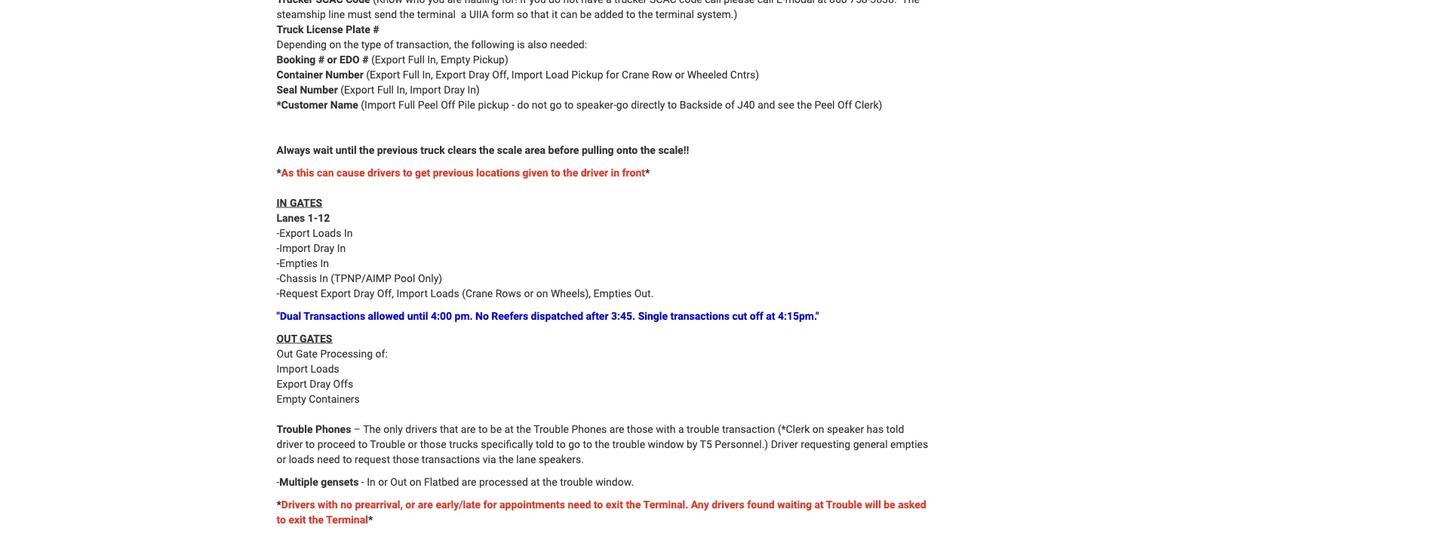 Task type: describe. For each thing, give the bounding box(es) containing it.
are inside (know who you are hauling for! if you do not have a trucker scac code call please call e-modal at 866 758-3838.  the steamship line must send the terminal  a uiia form so that it can be added to the terminal system.) truck license plate # depending on the type of transaction, the following is also needed: booking # or edo # (export full in, empty pickup) container number (export full in, export dray off, import load pickup for crane row or wheeled cntrs) seal number (export full in, import dray in) *customer name (import full peel off pile pickup - do not go to speaker-go directly to backside of j40 and see the peel off clerk)
[[447, 0, 462, 5]]

the left "following"
[[454, 38, 469, 50]]

flatbed
[[424, 476, 459, 488]]

0 horizontal spatial go
[[550, 98, 562, 111]]

the up 'window.'
[[595, 438, 610, 450]]

proceed
[[318, 438, 356, 450]]

1 call from the left
[[705, 0, 721, 5]]

0 vertical spatial number
[[326, 68, 364, 81]]

the inside – the only drivers that are to be at the trouble phones are those with a trouble transaction (*clerk on speaker has told driver to proceed to trouble or those trucks specifically told to go to the trouble window by t5 personnel.) driver requesting general empties or loads need to request those transactions via the lane speakers.
[[363, 423, 381, 435]]

"dual
[[277, 310, 301, 322]]

early/late
[[436, 498, 481, 511]]

import inside out gates out gate processing of: import loads export dray offs empty containers
[[277, 362, 308, 375]]

1 horizontal spatial transactions
[[671, 310, 730, 322]]

given
[[523, 166, 548, 179]]

1-
[[308, 212, 318, 224]]

onto
[[617, 144, 638, 156]]

if
[[520, 0, 527, 5]]

out
[[277, 332, 297, 345]]

found
[[747, 498, 775, 511]]

depending
[[277, 38, 327, 50]]

need inside – the only drivers that are to be at the trouble phones are those with a trouble transaction (*clerk on speaker has told driver to proceed to trouble or those trucks specifically told to go to the trouble window by t5 personnel.) driver requesting general empties or loads need to request those transactions via the lane speakers.
[[317, 453, 340, 465]]

import down transaction,
[[410, 83, 441, 96]]

out inside out gates out gate processing of: import loads export dray offs empty containers
[[277, 347, 293, 360]]

out gates out gate processing of: import loads export dray offs empty containers
[[277, 332, 388, 405]]

name
[[330, 98, 358, 111]]

chassis
[[279, 272, 317, 284]]

line
[[328, 8, 345, 20]]

the down trucker
[[638, 8, 653, 20]]

with inside – the only drivers that are to be at the trouble phones are those with a trouble transaction (*clerk on speaker has told driver to proceed to trouble or those trucks specifically told to go to the trouble window by t5 personnel.) driver requesting general empties or loads need to request those transactions via the lane speakers.
[[656, 423, 676, 435]]

trouble up speakers.
[[534, 423, 569, 435]]

code
[[679, 0, 702, 5]]

1 vertical spatial empties
[[594, 287, 632, 299]]

*customer
[[277, 98, 328, 111]]

containers
[[309, 393, 360, 405]]

gate
[[296, 347, 318, 360]]

asked
[[898, 498, 926, 511]]

has
[[867, 423, 884, 435]]

scac
[[650, 0, 677, 5]]

lanes
[[277, 212, 305, 224]]

only
[[383, 423, 403, 435]]

- inside (know who you are hauling for! if you do not have a trucker scac code call please call e-modal at 866 758-3838.  the steamship line must send the terminal  a uiia form so that it can be added to the terminal system.) truck license plate # depending on the type of transaction, the following is also needed: booking # or edo # (export full in, empty pickup) container number (export full in, export dray off, import load pickup for crane row or wheeled cntrs) seal number (export full in, import dray in) *customer name (import full peel off pile pickup - do not go to speaker-go directly to backside of j40 and see the peel off clerk)
[[512, 98, 515, 111]]

clears
[[448, 144, 477, 156]]

(*clerk
[[778, 423, 810, 435]]

be inside (know who you are hauling for! if you do not have a trucker scac code call please call e-modal at 866 758-3838.  the steamship line must send the terminal  a uiia form so that it can be added to the terminal system.) truck license plate # depending on the type of transaction, the following is also needed: booking # or edo # (export full in, empty pickup) container number (export full in, export dray off, import load pickup for crane row or wheeled cntrs) seal number (export full in, import dray in) *customer name (import full peel off pile pickup - do not go to speaker-go directly to backside of j40 and see the peel off clerk)
[[580, 8, 592, 20]]

the down the specifically
[[499, 453, 514, 465]]

the left the scale
[[479, 144, 494, 156]]

1 vertical spatial those
[[420, 438, 447, 450]]

the up cause
[[359, 144, 374, 156]]

1 horizontal spatial exit
[[606, 498, 623, 511]]

the inside (know who you are hauling for! if you do not have a trucker scac code call please call e-modal at 866 758-3838.  the steamship line must send the terminal  a uiia form so that it can be added to the terminal system.) truck license plate # depending on the type of transaction, the following is also needed: booking # or edo # (export full in, empty pickup) container number (export full in, export dray off, import load pickup for crane row or wheeled cntrs) seal number (export full in, import dray in) *customer name (import full peel off pile pickup - do not go to speaker-go directly to backside of j40 and see the peel off clerk)
[[902, 0, 920, 5]]

empties
[[890, 438, 928, 450]]

2 vertical spatial those
[[393, 453, 419, 465]]

license
[[306, 23, 343, 35]]

are up 'window.'
[[610, 423, 624, 435]]

seal
[[277, 83, 297, 96]]

drivers inside – the only drivers that are to be at the trouble phones are those with a trouble transaction (*clerk on speaker has told driver to proceed to trouble or those trucks specifically told to go to the trouble window by t5 personnel.) driver requesting general empties or loads need to request those transactions via the lane speakers.
[[406, 423, 437, 435]]

trouble phones
[[277, 423, 351, 435]]

4:00
[[431, 310, 452, 322]]

export inside out gates out gate processing of: import loads export dray offs empty containers
[[277, 378, 307, 390]]

are up early/late
[[462, 476, 477, 488]]

2 vertical spatial (export
[[341, 83, 375, 96]]

(tpnp/aimp
[[331, 272, 392, 284]]

2 off from the left
[[838, 98, 852, 111]]

0 horizontal spatial empties
[[279, 257, 318, 269]]

0 vertical spatial driver
[[581, 166, 608, 179]]

0 vertical spatial (export
[[371, 53, 405, 66]]

trouble down only
[[370, 438, 405, 450]]

dray up "in)" at the left
[[469, 68, 490, 81]]

get
[[415, 166, 430, 179]]

no
[[340, 498, 352, 511]]

0 vertical spatial of
[[384, 38, 394, 50]]

uiia
[[469, 8, 489, 20]]

loads inside out gates out gate processing of: import loads export dray offs empty containers
[[311, 362, 339, 375]]

clerk)
[[855, 98, 882, 111]]

please
[[724, 0, 755, 5]]

that inside (know who you are hauling for! if you do not have a trucker scac code call please call e-modal at 866 758-3838.  the steamship line must send the terminal  a uiia form so that it can be added to the terminal system.) truck license plate # depending on the type of transaction, the following is also needed: booking # or edo # (export full in, empty pickup) container number (export full in, export dray off, import load pickup for crane row or wheeled cntrs) seal number (export full in, import dray in) *customer name (import full peel off pile pickup - do not go to speaker-go directly to backside of j40 and see the peel off clerk)
[[531, 8, 549, 20]]

j40
[[737, 98, 755, 111]]

truck
[[421, 144, 445, 156]]

at inside * drivers with no prearrival, or are early/late for appointments need to exit the terminal. any drivers found waiting at trouble will be asked to exit the terminal
[[815, 498, 824, 511]]

off, inside '-export loads in -import dray in -empties in -chassis in (tpnp/aimp pool only) -request export dray off, import loads (crane rows or on wheels), empties out.'
[[377, 287, 394, 299]]

drivers inside * drivers with no prearrival, or are early/late for appointments need to exit the terminal. any drivers found waiting at trouble will be asked to exit the terminal
[[712, 498, 745, 511]]

offs
[[333, 378, 353, 390]]

with inside * drivers with no prearrival, or are early/late for appointments need to exit the terminal. any drivers found waiting at trouble will be asked to exit the terminal
[[318, 498, 338, 511]]

processed
[[479, 476, 528, 488]]

locations
[[476, 166, 520, 179]]

export up transactions
[[321, 287, 351, 299]]

personnel.)
[[715, 438, 768, 450]]

2 vertical spatial in,
[[397, 83, 407, 96]]

dray down 12
[[313, 242, 334, 254]]

1 vertical spatial until
[[407, 310, 428, 322]]

0 horizontal spatial #
[[318, 53, 325, 66]]

request
[[279, 287, 318, 299]]

import left load
[[512, 68, 543, 81]]

the down drivers
[[309, 513, 324, 526]]

1 horizontal spatial #
[[362, 53, 369, 66]]

4:15pm."
[[778, 310, 819, 322]]

plate
[[346, 23, 370, 35]]

loads
[[289, 453, 315, 465]]

out.
[[634, 287, 654, 299]]

transactions inside – the only drivers that are to be at the trouble phones are those with a trouble transaction (*clerk on speaker has told driver to proceed to trouble or those trucks specifically told to go to the trouble window by t5 personnel.) driver requesting general empties or loads need to request those transactions via the lane speakers.
[[422, 453, 480, 465]]

transaction,
[[396, 38, 451, 50]]

1 vertical spatial number
[[300, 83, 338, 96]]

1 horizontal spatial previous
[[433, 166, 474, 179]]

the down before
[[563, 166, 578, 179]]

(import
[[361, 98, 396, 111]]

* right in at the top of the page
[[645, 166, 650, 179]]

the right see
[[797, 98, 812, 111]]

as
[[281, 166, 294, 179]]

0 vertical spatial in,
[[427, 53, 438, 66]]

so
[[517, 8, 528, 20]]

for!
[[502, 0, 518, 5]]

or right "row" on the left top of the page
[[675, 68, 685, 81]]

1 vertical spatial in,
[[422, 68, 433, 81]]

added
[[594, 8, 624, 20]]

always wait until the previous truck clears the scale area before pulling onto the scale!!
[[277, 144, 689, 156]]

a inside (know who you are hauling for! if you do not have a trucker scac code call please call e-modal at 866 758-3838.  the steamship line must send the terminal  a uiia form so that it can be added to the terminal system.) truck license plate # depending on the type of transaction, the following is also needed: booking # or edo # (export full in, empty pickup) container number (export full in, export dray off, import load pickup for crane row or wheeled cntrs) seal number (export full in, import dray in) *customer name (import full peel off pile pickup - do not go to speaker-go directly to backside of j40 and see the peel off clerk)
[[606, 0, 612, 5]]

for inside * drivers with no prearrival, or are early/late for appointments need to exit the terminal. any drivers found waiting at trouble will be asked to exit the terminal
[[483, 498, 497, 511]]

on inside (know who you are hauling for! if you do not have a trucker scac code call please call e-modal at 866 758-3838.  the steamship line must send the terminal  a uiia form so that it can be added to the terminal system.) truck license plate # depending on the type of transaction, the following is also needed: booking # or edo # (export full in, empty pickup) container number (export full in, export dray off, import load pickup for crane row or wheeled cntrs) seal number (export full in, import dray in) *customer name (import full peel off pile pickup - do not go to speaker-go directly to backside of j40 and see the peel off clerk)
[[329, 38, 341, 50]]

terminal
[[326, 513, 368, 526]]

always
[[277, 144, 311, 156]]

2 call from the left
[[757, 0, 774, 5]]

drivers
[[281, 498, 315, 511]]

or inside * drivers with no prearrival, or are early/late for appointments need to exit the terminal. any drivers found waiting at trouble will be asked to exit the terminal
[[406, 498, 415, 511]]

or left trucks
[[408, 438, 418, 450]]

(crane
[[462, 287, 493, 299]]

have
[[581, 0, 603, 5]]

dray left "in)" at the left
[[444, 83, 465, 96]]

cut
[[732, 310, 747, 322]]

allowed
[[368, 310, 405, 322]]

by
[[687, 438, 698, 450]]

wheels),
[[551, 287, 591, 299]]

1 horizontal spatial do
[[549, 0, 561, 5]]

needed:
[[550, 38, 587, 50]]

1 horizontal spatial trouble
[[612, 438, 645, 450]]

1 vertical spatial loads
[[430, 287, 459, 299]]

0 vertical spatial those
[[627, 423, 653, 435]]

prearrival,
[[355, 498, 403, 511]]

0 horizontal spatial previous
[[377, 144, 418, 156]]

1 vertical spatial (export
[[366, 68, 400, 81]]

758-
[[850, 0, 871, 5]]

before
[[548, 144, 579, 156]]

must
[[348, 8, 372, 20]]

2 you from the left
[[529, 0, 546, 5]]

1 vertical spatial not
[[532, 98, 547, 111]]

appointments
[[500, 498, 565, 511]]

* for * drivers with no prearrival, or are early/late for appointments need to exit the terminal. any drivers found waiting at trouble will be asked to exit the terminal
[[277, 498, 281, 511]]

t5
[[700, 438, 712, 450]]

driver
[[771, 438, 798, 450]]



Task type: vqa. For each thing, say whether or not it's contained in the screenshot.
READY
no



Task type: locate. For each thing, give the bounding box(es) containing it.
empties up 3:45.
[[594, 287, 632, 299]]

0 horizontal spatial drivers
[[367, 166, 400, 179]]

trouble down speakers.
[[560, 476, 593, 488]]

dray down "(tpnp/aimp"
[[354, 287, 375, 299]]

866
[[829, 0, 847, 5]]

speaker-
[[576, 98, 616, 111]]

send
[[374, 8, 397, 20]]

until left 4:00
[[407, 310, 428, 322]]

- multiple gensets - in or out on flatbed are processed at the trouble window.
[[277, 476, 634, 488]]

the right –
[[363, 423, 381, 435]]

call up 'system.)'
[[705, 0, 721, 5]]

a inside – the only drivers that are to be at the trouble phones are those with a trouble transaction (*clerk on speaker has told driver to proceed to trouble or those trucks specifically told to go to the trouble window by t5 personnel.) driver requesting general empties or loads need to request those transactions via the lane speakers.
[[678, 423, 684, 435]]

export up pile
[[436, 68, 466, 81]]

0 vertical spatial loads
[[313, 227, 341, 239]]

import
[[512, 68, 543, 81], [410, 83, 441, 96], [279, 242, 311, 254], [396, 287, 428, 299], [277, 362, 308, 375]]

window
[[648, 438, 684, 450]]

0 vertical spatial empty
[[441, 53, 470, 66]]

* down prearrival,
[[368, 513, 373, 526]]

0 horizontal spatial call
[[705, 0, 721, 5]]

off left pile
[[441, 98, 455, 111]]

be right will
[[884, 498, 896, 511]]

or right rows
[[524, 287, 534, 299]]

0 vertical spatial need
[[317, 453, 340, 465]]

1 peel from the left
[[418, 98, 438, 111]]

go up speakers.
[[568, 438, 580, 450]]

out up prearrival,
[[390, 476, 407, 488]]

will
[[865, 498, 881, 511]]

1 horizontal spatial peel
[[815, 98, 835, 111]]

0 horizontal spatial the
[[363, 423, 381, 435]]

trouble left will
[[826, 498, 862, 511]]

the up edo
[[344, 38, 359, 50]]

0 horizontal spatial that
[[440, 423, 458, 435]]

1 horizontal spatial off,
[[492, 68, 509, 81]]

# right edo
[[362, 53, 369, 66]]

0 vertical spatial trouble
[[687, 423, 720, 435]]

or inside '-export loads in -import dray in -empties in -chassis in (tpnp/aimp pool only) -request export dray off, import loads (crane rows or on wheels), empties out.'
[[524, 287, 534, 299]]

trouble inside * drivers with no prearrival, or are early/late for appointments need to exit the terminal. any drivers found waiting at trouble will be asked to exit the terminal
[[826, 498, 862, 511]]

2 vertical spatial loads
[[311, 362, 339, 375]]

0 horizontal spatial until
[[336, 144, 357, 156]]

dispatched
[[531, 310, 583, 322]]

told up speakers.
[[536, 438, 554, 450]]

pool
[[394, 272, 415, 284]]

be inside – the only drivers that are to be at the trouble phones are those with a trouble transaction (*clerk on speaker has told driver to proceed to trouble or those trucks specifically told to go to the trouble window by t5 personnel.) driver requesting general empties or loads need to request those transactions via the lane speakers.
[[490, 423, 502, 435]]

0 horizontal spatial need
[[317, 453, 340, 465]]

not left have
[[563, 0, 579, 5]]

0 horizontal spatial driver
[[277, 438, 303, 450]]

1 vertical spatial transactions
[[422, 453, 480, 465]]

drivers right any
[[712, 498, 745, 511]]

to
[[626, 8, 636, 20], [564, 98, 574, 111], [668, 98, 677, 111], [403, 166, 412, 179], [551, 166, 560, 179], [478, 423, 488, 435], [306, 438, 315, 450], [358, 438, 368, 450], [556, 438, 566, 450], [583, 438, 592, 450], [343, 453, 352, 465], [594, 498, 603, 511], [277, 513, 286, 526]]

at right off
[[766, 310, 775, 322]]

the down 'window.'
[[626, 498, 641, 511]]

(know
[[373, 0, 403, 5]]

you
[[428, 0, 445, 5], [529, 0, 546, 5]]

rows
[[496, 287, 522, 299]]

loads down 12
[[313, 227, 341, 239]]

pickup
[[478, 98, 509, 111]]

1 vertical spatial previous
[[433, 166, 474, 179]]

on up requesting
[[813, 423, 824, 435]]

no
[[475, 310, 489, 322]]

trouble up loads
[[277, 423, 313, 435]]

at left 866 at the right
[[818, 0, 827, 5]]

-
[[512, 98, 515, 111], [277, 227, 279, 239], [277, 242, 279, 254], [277, 257, 279, 269], [277, 272, 279, 284], [277, 287, 279, 299], [277, 476, 279, 488], [361, 476, 364, 488]]

1 horizontal spatial the
[[902, 0, 920, 5]]

1 horizontal spatial go
[[568, 438, 580, 450]]

1 horizontal spatial you
[[529, 0, 546, 5]]

number down edo
[[326, 68, 364, 81]]

1 horizontal spatial driver
[[581, 166, 608, 179]]

2 horizontal spatial #
[[373, 23, 379, 35]]

export down gate
[[277, 378, 307, 390]]

specifically
[[481, 438, 533, 450]]

1 vertical spatial that
[[440, 423, 458, 435]]

–
[[354, 423, 361, 435]]

be down have
[[580, 8, 592, 20]]

driver
[[581, 166, 608, 179], [277, 438, 303, 450]]

on left flatbed
[[410, 476, 421, 488]]

multiple
[[279, 476, 318, 488]]

terminal down scac
[[656, 8, 694, 20]]

drivers
[[367, 166, 400, 179], [406, 423, 437, 435], [712, 498, 745, 511]]

0 horizontal spatial phones
[[315, 423, 351, 435]]

* as this can cause drivers to get previous locations given to the driver in front *
[[277, 166, 650, 179]]

pickup)
[[473, 53, 509, 66]]

phones up speakers.
[[572, 423, 607, 435]]

gensets
[[321, 476, 359, 488]]

that up trucks
[[440, 423, 458, 435]]

empty inside out gates out gate processing of: import loads export dray offs empty containers
[[277, 393, 306, 405]]

0 horizontal spatial empty
[[277, 393, 306, 405]]

(export up '(import'
[[366, 68, 400, 81]]

1 horizontal spatial until
[[407, 310, 428, 322]]

only)
[[418, 272, 442, 284]]

pulling
[[582, 144, 614, 156]]

1 horizontal spatial that
[[531, 8, 549, 20]]

the
[[400, 8, 415, 20], [638, 8, 653, 20], [344, 38, 359, 50], [454, 38, 469, 50], [797, 98, 812, 111], [359, 144, 374, 156], [479, 144, 494, 156], [641, 144, 656, 156], [563, 166, 578, 179], [516, 423, 531, 435], [595, 438, 610, 450], [499, 453, 514, 465], [543, 476, 557, 488], [626, 498, 641, 511], [309, 513, 324, 526]]

gates up gate
[[300, 332, 332, 345]]

1 vertical spatial a
[[678, 423, 684, 435]]

"dual transactions allowed until 4:00 pm. no reefers dispatched after 3:45. single transactions cut off at 4:15pm."
[[277, 310, 819, 322]]

0 vertical spatial drivers
[[367, 166, 400, 179]]

told right has
[[886, 423, 904, 435]]

in
[[277, 196, 287, 209]]

phones up proceed
[[315, 423, 351, 435]]

empty inside (know who you are hauling for! if you do not have a trucker scac code call please call e-modal at 866 758-3838.  the steamship line must send the terminal  a uiia form so that it can be added to the terminal system.) truck license plate # depending on the type of transaction, the following is also needed: booking # or edo # (export full in, empty pickup) container number (export full in, export dray off, import load pickup for crane row or wheeled cntrs) seal number (export full in, import dray in) *customer name (import full peel off pile pickup - do not go to speaker-go directly to backside of j40 and see the peel off clerk)
[[441, 53, 470, 66]]

terminal.
[[643, 498, 688, 511]]

at inside – the only drivers that are to be at the trouble phones are those with a trouble transaction (*clerk on speaker has told driver to proceed to trouble or those trucks specifically told to go to the trouble window by t5 personnel.) driver requesting general empties or loads need to request those transactions via the lane speakers.
[[505, 423, 514, 435]]

driver up loads
[[277, 438, 303, 450]]

1 vertical spatial trouble
[[612, 438, 645, 450]]

are up trucks
[[461, 423, 476, 435]]

scale
[[497, 144, 522, 156]]

2 peel from the left
[[815, 98, 835, 111]]

call left "e-" on the right top of the page
[[757, 0, 774, 5]]

terminal
[[417, 8, 456, 20], [656, 8, 694, 20]]

1 horizontal spatial terminal
[[656, 8, 694, 20]]

1 horizontal spatial phones
[[572, 423, 607, 435]]

0 horizontal spatial those
[[393, 453, 419, 465]]

0 vertical spatial previous
[[377, 144, 418, 156]]

1 vertical spatial for
[[483, 498, 497, 511]]

go down load
[[550, 98, 562, 111]]

cntrs)
[[730, 68, 759, 81]]

on inside – the only drivers that are to be at the trouble phones are those with a trouble transaction (*clerk on speaker has told driver to proceed to trouble or those trucks specifically told to go to the trouble window by t5 personnel.) driver requesting general empties or loads need to request those transactions via the lane speakers.
[[813, 423, 824, 435]]

e-
[[777, 0, 785, 5]]

gates for gate
[[300, 332, 332, 345]]

1 horizontal spatial drivers
[[406, 423, 437, 435]]

at up appointments in the bottom of the page
[[531, 476, 540, 488]]

0 horizontal spatial for
[[483, 498, 497, 511]]

1 horizontal spatial need
[[568, 498, 591, 511]]

off, down pickup)
[[492, 68, 509, 81]]

0 vertical spatial the
[[902, 0, 920, 5]]

exit down drivers
[[289, 513, 306, 526]]

the down speakers.
[[543, 476, 557, 488]]

1 you from the left
[[428, 0, 445, 5]]

gates inside in gates lanes 1-12
[[290, 196, 322, 209]]

that inside – the only drivers that are to be at the trouble phones are those with a trouble transaction (*clerk on speaker has told driver to proceed to trouble or those trucks specifically told to go to the trouble window by t5 personnel.) driver requesting general empties or loads need to request those transactions via the lane speakers.
[[440, 423, 458, 435]]

those
[[627, 423, 653, 435], [420, 438, 447, 450], [393, 453, 419, 465]]

waiting
[[777, 498, 812, 511]]

1 vertical spatial gates
[[300, 332, 332, 345]]

1 vertical spatial be
[[490, 423, 502, 435]]

-export loads in -import dray in -empties in -chassis in (tpnp/aimp pool only) -request export dray off, import loads (crane rows or on wheels), empties out.
[[277, 227, 654, 299]]

1 vertical spatial do
[[517, 98, 529, 111]]

0 horizontal spatial a
[[606, 0, 612, 5]]

0 vertical spatial that
[[531, 8, 549, 20]]

you right who
[[428, 0, 445, 5]]

for inside (know who you are hauling for! if you do not have a trucker scac code call please call e-modal at 866 758-3838.  the steamship line must send the terminal  a uiia form so that it can be added to the terminal system.) truck license plate # depending on the type of transaction, the following is also needed: booking # or edo # (export full in, empty pickup) container number (export full in, export dray off, import load pickup for crane row or wheeled cntrs) seal number (export full in, import dray in) *customer name (import full peel off pile pickup - do not go to speaker-go directly to backside of j40 and see the peel off clerk)
[[606, 68, 619, 81]]

2 horizontal spatial trouble
[[687, 423, 720, 435]]

transactions down trucks
[[422, 453, 480, 465]]

1 horizontal spatial for
[[606, 68, 619, 81]]

be inside * drivers with no prearrival, or are early/late for appointments need to exit the terminal. any drivers found waiting at trouble will be asked to exit the terminal
[[884, 498, 896, 511]]

it
[[552, 8, 558, 20]]

1 vertical spatial the
[[363, 423, 381, 435]]

need right appointments in the bottom of the page
[[568, 498, 591, 511]]

loads down only)
[[430, 287, 459, 299]]

on down license
[[329, 38, 341, 50]]

empty down transaction,
[[441, 53, 470, 66]]

loads down gate
[[311, 362, 339, 375]]

* drivers with no prearrival, or are early/late for appointments need to exit the terminal. any drivers found waiting at trouble will be asked to exit the terminal
[[277, 498, 926, 526]]

1 vertical spatial can
[[317, 166, 334, 179]]

0 horizontal spatial trouble
[[560, 476, 593, 488]]

at inside (know who you are hauling for! if you do not have a trucker scac code call please call e-modal at 866 758-3838.  the steamship line must send the terminal  a uiia form so that it can be added to the terminal system.) truck license plate # depending on the type of transaction, the following is also needed: booking # or edo # (export full in, empty pickup) container number (export full in, export dray off, import load pickup for crane row or wheeled cntrs) seal number (export full in, import dray in) *customer name (import full peel off pile pickup - do not go to speaker-go directly to backside of j40 and see the peel off clerk)
[[818, 0, 827, 5]]

1 horizontal spatial out
[[390, 476, 407, 488]]

on inside '-export loads in -import dray in -empties in -chassis in (tpnp/aimp pool only) -request export dray off, import loads (crane rows or on wheels), empties out.'
[[536, 287, 548, 299]]

empties up chassis
[[279, 257, 318, 269]]

off, up the allowed
[[377, 287, 394, 299]]

1 vertical spatial with
[[318, 498, 338, 511]]

drivers right only
[[406, 423, 437, 435]]

need down proceed
[[317, 453, 340, 465]]

exit down 'window.'
[[606, 498, 623, 511]]

in gates lanes 1-12
[[277, 196, 330, 224]]

1 horizontal spatial not
[[563, 0, 579, 5]]

at right waiting
[[815, 498, 824, 511]]

1 terminal from the left
[[417, 8, 456, 20]]

those left trucks
[[420, 438, 447, 450]]

1 horizontal spatial of
[[725, 98, 735, 111]]

export inside (know who you are hauling for! if you do not have a trucker scac code call please call e-modal at 866 758-3838.  the steamship line must send the terminal  a uiia form so that it can be added to the terminal system.) truck license plate # depending on the type of transaction, the following is also needed: booking # or edo # (export full in, empty pickup) container number (export full in, export dray off, import load pickup for crane row or wheeled cntrs) seal number (export full in, import dray in) *customer name (import full peel off pile pickup - do not go to speaker-go directly to backside of j40 and see the peel off clerk)
[[436, 68, 466, 81]]

the right onto
[[641, 144, 656, 156]]

2 terminal from the left
[[656, 8, 694, 20]]

0 horizontal spatial told
[[536, 438, 554, 450]]

of:
[[375, 347, 388, 360]]

import down the pool
[[396, 287, 428, 299]]

can right the this
[[317, 166, 334, 179]]

* for * as this can cause drivers to get previous locations given to the driver in front *
[[277, 166, 281, 179]]

modal
[[785, 0, 815, 5]]

*
[[277, 166, 281, 179], [645, 166, 650, 179], [277, 498, 281, 511], [368, 513, 373, 526]]

with left no
[[318, 498, 338, 511]]

* inside * drivers with no prearrival, or are early/late for appointments need to exit the terminal. any drivers found waiting at trouble will be asked to exit the terminal
[[277, 498, 281, 511]]

0 horizontal spatial can
[[317, 166, 334, 179]]

2 horizontal spatial go
[[616, 98, 628, 111]]

1 vertical spatial of
[[725, 98, 735, 111]]

0 vertical spatial with
[[656, 423, 676, 435]]

previous up get at the left
[[377, 144, 418, 156]]

or
[[327, 53, 337, 66], [675, 68, 685, 81], [524, 287, 534, 299], [408, 438, 418, 450], [277, 453, 286, 465], [378, 476, 388, 488], [406, 498, 415, 511]]

in,
[[427, 53, 438, 66], [422, 68, 433, 81], [397, 83, 407, 96]]

this
[[297, 166, 314, 179]]

1 phones from the left
[[315, 423, 351, 435]]

are inside * drivers with no prearrival, or are early/late for appointments need to exit the terminal. any drivers found waiting at trouble will be asked to exit the terminal
[[418, 498, 433, 511]]

trouble
[[687, 423, 720, 435], [612, 438, 645, 450], [560, 476, 593, 488]]

* for *
[[368, 513, 373, 526]]

0 horizontal spatial off
[[441, 98, 455, 111]]

previous down "clears"
[[433, 166, 474, 179]]

0 vertical spatial can
[[560, 8, 578, 20]]

or left edo
[[327, 53, 337, 66]]

0 horizontal spatial of
[[384, 38, 394, 50]]

the down who
[[400, 8, 415, 20]]

off, inside (know who you are hauling for! if you do not have a trucker scac code call please call e-modal at 866 758-3838.  the steamship line must send the terminal  a uiia form so that it can be added to the terminal system.) truck license plate # depending on the type of transaction, the following is also needed: booking # or edo # (export full in, empty pickup) container number (export full in, export dray off, import load pickup for crane row or wheeled cntrs) seal number (export full in, import dray in) *customer name (import full peel off pile pickup - do not go to speaker-go directly to backside of j40 and see the peel off clerk)
[[492, 68, 509, 81]]

1 horizontal spatial with
[[656, 423, 676, 435]]

is
[[517, 38, 525, 50]]

import down gate
[[277, 362, 308, 375]]

1 vertical spatial told
[[536, 438, 554, 450]]

0 vertical spatial off,
[[492, 68, 509, 81]]

0 horizontal spatial with
[[318, 498, 338, 511]]

0 vertical spatial until
[[336, 144, 357, 156]]

0 horizontal spatial not
[[532, 98, 547, 111]]

phones inside – the only drivers that are to be at the trouble phones are those with a trouble transaction (*clerk on speaker has told driver to proceed to trouble or those trucks specifically told to go to the trouble window by t5 personnel.) driver requesting general empties or loads need to request those transactions via the lane speakers.
[[572, 423, 607, 435]]

load
[[546, 68, 569, 81]]

dray inside out gates out gate processing of: import loads export dray offs empty containers
[[310, 378, 331, 390]]

2 horizontal spatial be
[[884, 498, 896, 511]]

told
[[886, 423, 904, 435], [536, 438, 554, 450]]

reefers
[[492, 310, 528, 322]]

can inside (know who you are hauling for! if you do not have a trucker scac code call please call e-modal at 866 758-3838.  the steamship line must send the terminal  a uiia form so that it can be added to the terminal system.) truck license plate # depending on the type of transaction, the following is also needed: booking # or edo # (export full in, empty pickup) container number (export full in, export dray off, import load pickup for crane row or wheeled cntrs) seal number (export full in, import dray in) *customer name (import full peel off pile pickup - do not go to speaker-go directly to backside of j40 and see the peel off clerk)
[[560, 8, 578, 20]]

number up *customer at the top left
[[300, 83, 338, 96]]

gates inside out gates out gate processing of: import loads export dray offs empty containers
[[300, 332, 332, 345]]

until right wait
[[336, 144, 357, 156]]

and
[[758, 98, 775, 111]]

driver left in at the top of the page
[[581, 166, 608, 179]]

drivers right cause
[[367, 166, 400, 179]]

the up the specifically
[[516, 423, 531, 435]]

0 vertical spatial not
[[563, 0, 579, 5]]

0 horizontal spatial exit
[[289, 513, 306, 526]]

0 vertical spatial told
[[886, 423, 904, 435]]

off,
[[492, 68, 509, 81], [377, 287, 394, 299]]

at
[[818, 0, 827, 5], [766, 310, 775, 322], [505, 423, 514, 435], [531, 476, 540, 488], [815, 498, 824, 511]]

1 horizontal spatial can
[[560, 8, 578, 20]]

general
[[853, 438, 888, 450]]

trouble left window
[[612, 438, 645, 450]]

1 vertical spatial empty
[[277, 393, 306, 405]]

edo
[[340, 53, 360, 66]]

0 vertical spatial out
[[277, 347, 293, 360]]

gates for 1-
[[290, 196, 322, 209]]

trouble up t5 at bottom left
[[687, 423, 720, 435]]

0 vertical spatial for
[[606, 68, 619, 81]]

1 horizontal spatial a
[[678, 423, 684, 435]]

at up the specifically
[[505, 423, 514, 435]]

# up type
[[373, 23, 379, 35]]

0 horizontal spatial off,
[[377, 287, 394, 299]]

are left hauling
[[447, 0, 462, 5]]

backside
[[680, 98, 723, 111]]

be up the specifically
[[490, 423, 502, 435]]

that left it
[[531, 8, 549, 20]]

window.
[[596, 476, 634, 488]]

number
[[326, 68, 364, 81], [300, 83, 338, 96]]

2 horizontal spatial drivers
[[712, 498, 745, 511]]

that
[[531, 8, 549, 20], [440, 423, 458, 435]]

container
[[277, 68, 323, 81]]

pickup
[[572, 68, 603, 81]]

2 phones from the left
[[572, 423, 607, 435]]

cause
[[337, 166, 365, 179]]

area
[[525, 144, 546, 156]]

transaction
[[722, 423, 775, 435]]

for
[[606, 68, 619, 81], [483, 498, 497, 511]]

empties
[[279, 257, 318, 269], [594, 287, 632, 299]]

import up chassis
[[279, 242, 311, 254]]

also
[[528, 38, 548, 50]]

1 vertical spatial drivers
[[406, 423, 437, 435]]

following
[[471, 38, 514, 50]]

1 off from the left
[[441, 98, 455, 111]]

or left loads
[[277, 453, 286, 465]]

2 vertical spatial trouble
[[560, 476, 593, 488]]

lane
[[516, 453, 536, 465]]

0 vertical spatial transactions
[[671, 310, 730, 322]]

export down lanes
[[279, 227, 310, 239]]

trucks
[[449, 438, 478, 450]]

processing
[[320, 347, 373, 360]]

steamship
[[277, 8, 326, 20]]

need inside * drivers with no prearrival, or are early/late for appointments need to exit the terminal. any drivers found waiting at trouble will be asked to exit the terminal
[[568, 498, 591, 511]]

transactions
[[304, 310, 365, 322]]

1 horizontal spatial empty
[[441, 53, 470, 66]]

of left j40
[[725, 98, 735, 111]]

0 horizontal spatial do
[[517, 98, 529, 111]]

or up prearrival,
[[378, 476, 388, 488]]

0 horizontal spatial be
[[490, 423, 502, 435]]

(export up name
[[341, 83, 375, 96]]

dray
[[469, 68, 490, 81], [444, 83, 465, 96], [313, 242, 334, 254], [354, 287, 375, 299], [310, 378, 331, 390]]

wheeled
[[687, 68, 728, 81]]

driver inside – the only drivers that are to be at the trouble phones are those with a trouble transaction (*clerk on speaker has told driver to proceed to trouble or those trucks specifically told to go to the trouble window by t5 personnel.) driver requesting general empties or loads need to request those transactions via the lane speakers.
[[277, 438, 303, 450]]

trucker
[[614, 0, 647, 5]]

go inside – the only drivers that are to be at the trouble phones are those with a trouble transaction (*clerk on speaker has told driver to proceed to trouble or those trucks specifically told to go to the trouble window by t5 personnel.) driver requesting general empties or loads need to request those transactions via the lane speakers.
[[568, 438, 580, 450]]

0 vertical spatial empties
[[279, 257, 318, 269]]

or right prearrival,
[[406, 498, 415, 511]]

* left the this
[[277, 166, 281, 179]]

2 horizontal spatial those
[[627, 423, 653, 435]]



